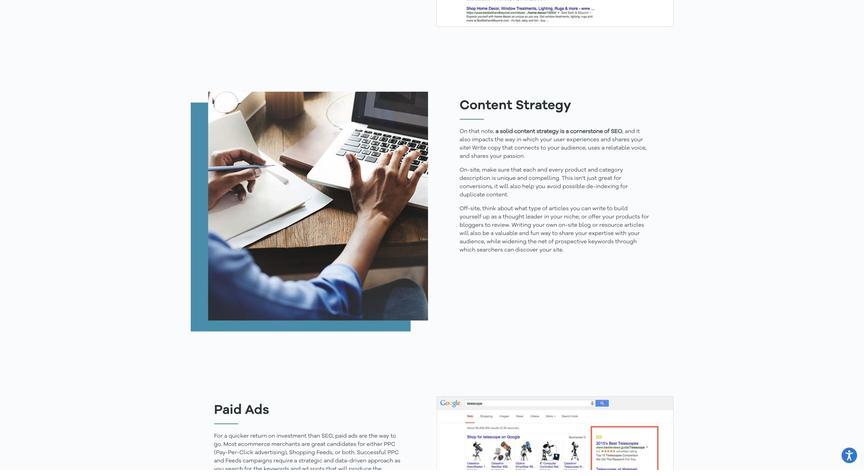 Task type: describe. For each thing, give the bounding box(es) containing it.
for right indexing
[[620, 184, 628, 190]]

off-
[[460, 206, 470, 212]]

writing
[[512, 223, 531, 228]]

prospective
[[555, 239, 587, 245]]

,
[[622, 129, 624, 134]]

review.
[[492, 223, 510, 228]]

your up voice,
[[631, 137, 643, 143]]

to down own
[[552, 231, 558, 237]]

return
[[250, 434, 267, 439]]

sure
[[498, 168, 510, 173]]

the inside off-site, think about what type of articles you can write to build yourself up as a thought leader in your niche; or offer your products for bloggers to review. writing your own on-site blog or resource articles will also be a valuable and fun way to share your expertise with your audience, while widening the net of prospective keywords through which searchers can discover your site.
[[528, 239, 537, 245]]

to down up
[[485, 223, 491, 228]]

your up through
[[628, 231, 640, 237]]

and inside off-site, think about what type of articles you can write to build yourself up as a thought leader in your niche; or offer your products for bloggers to review. writing your own on-site blog or resource articles will also be a valuable and fun way to share your expertise with your audience, while widening the net of prospective keywords through which searchers can discover your site.
[[519, 231, 529, 237]]

in inside , and it also impacts the way in which your user experiences and shares your site! write copy that connects to your audience, uses a relatable voice, and shares your passion.
[[517, 137, 522, 143]]

through
[[615, 239, 637, 245]]

and up 'compelling.'
[[537, 168, 548, 173]]

net
[[538, 239, 547, 245]]

strategic
[[299, 459, 322, 464]]

as inside off-site, think about what type of articles you can write to build yourself up as a thought leader in your niche; or offer your products for bloggers to review. writing your own on-site blog or resource articles will also be a valuable and fun way to share your expertise with your audience, while widening the net of prospective keywords through which searchers can discover your site.
[[491, 215, 497, 220]]

way inside , and it also impacts the way in which your user experiences and shares your site! write copy that connects to your audience, uses a relatable voice, and shares your passion.
[[505, 137, 515, 143]]

copy
[[488, 146, 501, 151]]

that inside on-site, make sure that each and every product and category description is unique and compelling. this isn't just great for conversions, it will also help you avoid possible de-indexing for duplicate content.
[[511, 168, 522, 173]]

great for de-
[[598, 176, 613, 181]]

1 vertical spatial can
[[504, 248, 514, 253]]

campaigns
[[243, 459, 272, 464]]

spots
[[310, 467, 325, 471]]

for a quicker return on investment than seo, paid ads are the way to go. most ecommerce merchants are great candidates for either ppc (pay-per-click advertising), shopping feeds, or both. successful ppc and feeds campaigns require a strategic and data-driven approach as you search for the keywords and ad spots that will produce
[[214, 434, 400, 471]]

with
[[615, 231, 627, 237]]

to right write
[[607, 206, 613, 212]]

than
[[308, 434, 320, 439]]

the up the either
[[369, 434, 378, 439]]

on-site, make sure that each and every product and category description is unique and compelling. this isn't just great for conversions, it will also help you avoid possible de-indexing for duplicate content.
[[460, 168, 628, 198]]

search
[[225, 467, 243, 471]]

your up fun
[[533, 223, 545, 228]]

merchants
[[272, 442, 300, 448]]

ecommerce
[[238, 442, 270, 448]]

think
[[482, 206, 496, 212]]

seo,
[[322, 434, 334, 439]]

and down feeds,
[[324, 459, 334, 464]]

it inside , and it also impacts the way in which your user experiences and shares your site! write copy that connects to your audience, uses a relatable voice, and shares your passion.
[[636, 129, 640, 134]]

build
[[614, 206, 628, 212]]

2 vertical spatial selling online image
[[436, 397, 674, 471]]

audience, inside off-site, think about what type of articles you can write to build yourself up as a thought leader in your niche; or offer your products for bloggers to review. writing your own on-site blog or resource articles will also be a valuable and fun way to share your expertise with your audience, while widening the net of prospective keywords through which searchers can discover your site.
[[460, 239, 485, 245]]

for
[[214, 434, 223, 439]]

data-
[[335, 459, 350, 464]]

a down shopping
[[294, 459, 297, 464]]

0 horizontal spatial shares
[[471, 154, 489, 159]]

great for feeds,
[[311, 442, 326, 448]]

either
[[367, 442, 383, 448]]

in inside off-site, think about what type of articles you can write to build yourself up as a thought leader in your niche; or offer your products for bloggers to review. writing your own on-site blog or resource articles will also be a valuable and fun way to share your expertise with your audience, while widening the net of prospective keywords through which searchers can discover your site.
[[544, 215, 549, 220]]

site, for on-
[[470, 168, 481, 173]]

type
[[529, 206, 541, 212]]

your down net
[[540, 248, 552, 253]]

content strategy
[[460, 100, 571, 113]]

also inside on-site, make sure that each and every product and category description is unique and compelling. this isn't just great for conversions, it will also help you avoid possible de-indexing for duplicate content.
[[510, 184, 521, 190]]

1 horizontal spatial can
[[581, 206, 591, 212]]

you inside on-site, make sure that each and every product and category description is unique and compelling. this isn't just great for conversions, it will also help you avoid possible de-indexing for duplicate content.
[[536, 184, 545, 190]]

0 vertical spatial is
[[560, 129, 565, 134]]

on-
[[460, 168, 470, 173]]

just
[[587, 176, 597, 181]]

driven
[[350, 459, 367, 464]]

uses
[[588, 146, 600, 151]]

avoid
[[547, 184, 561, 190]]

content
[[514, 129, 535, 134]]

ad
[[302, 467, 309, 471]]

the down campaigns
[[253, 467, 262, 471]]

, and it also impacts the way in which your user experiences and shares your site! write copy that connects to your audience, uses a relatable voice, and shares your passion.
[[460, 129, 647, 159]]

2 horizontal spatial of
[[604, 129, 610, 134]]

1 horizontal spatial of
[[548, 239, 554, 245]]

and left ad at the left
[[291, 467, 301, 471]]

own
[[546, 223, 557, 228]]

this
[[562, 176, 573, 181]]

impacts
[[472, 137, 493, 143]]

will inside for a quicker return on investment than seo, paid ads are the way to go. most ecommerce merchants are great candidates for either ppc (pay-per-click advertising), shopping feeds, or both. successful ppc and feeds campaigns require a strategic and data-driven approach as you search for the keywords and ad spots that will produce
[[338, 467, 348, 471]]

resource
[[599, 223, 623, 228]]

fun
[[531, 231, 539, 237]]

and up relatable
[[601, 137, 611, 143]]

and up the help on the top of the page
[[517, 176, 527, 181]]

investment
[[277, 434, 307, 439]]

indexing
[[596, 184, 619, 190]]

a up review.
[[498, 215, 501, 220]]

also inside off-site, think about what type of articles you can write to build yourself up as a thought leader in your niche; or offer your products for bloggers to review. writing your own on-site blog or resource articles will also be a valuable and fun way to share your expertise with your audience, while widening the net of prospective keywords through which searchers can discover your site.
[[470, 231, 481, 237]]

quicker
[[229, 434, 249, 439]]

and down (pay-
[[214, 459, 224, 464]]

write
[[592, 206, 606, 212]]

that right the on
[[469, 129, 480, 134]]

products
[[616, 215, 640, 220]]

as inside for a quicker return on investment than seo, paid ads are the way to go. most ecommerce merchants are great candidates for either ppc (pay-per-click advertising), shopping feeds, or both. successful ppc and feeds campaigns require a strategic and data-driven approach as you search for the keywords and ad spots that will produce
[[395, 459, 400, 464]]

help
[[522, 184, 534, 190]]

possible
[[563, 184, 585, 190]]

site, for off-
[[470, 206, 481, 212]]

ads
[[245, 404, 269, 418]]

while
[[487, 239, 501, 245]]

make
[[482, 168, 497, 173]]

per-
[[228, 450, 239, 456]]

passion.
[[503, 154, 525, 159]]

share
[[559, 231, 574, 237]]

a right be
[[491, 231, 494, 237]]

description
[[460, 176, 490, 181]]

keywords inside off-site, think about what type of articles you can write to build yourself up as a thought leader in your niche; or offer your products for bloggers to review. writing your own on-site blog or resource articles will also be a valuable and fun way to share your expertise with your audience, while widening the net of prospective keywords through which searchers can discover your site.
[[588, 239, 614, 245]]

1 vertical spatial selling online image
[[191, 92, 428, 332]]

it inside on-site, make sure that each and every product and category description is unique and compelling. this isn't just great for conversions, it will also help you avoid possible de-indexing for duplicate content.
[[494, 184, 498, 190]]

bloggers
[[460, 223, 484, 228]]

site!
[[460, 146, 471, 151]]

1 vertical spatial articles
[[624, 223, 644, 228]]

strategy
[[516, 100, 571, 113]]

paid
[[335, 434, 347, 439]]

that inside , and it also impacts the way in which your user experiences and shares your site! write copy that connects to your audience, uses a relatable voice, and shares your passion.
[[502, 146, 513, 151]]

offer
[[588, 215, 601, 220]]

product
[[565, 168, 587, 173]]

discover
[[515, 248, 538, 253]]

or inside for a quicker return on investment than seo, paid ads are the way to go. most ecommerce merchants are great candidates for either ppc (pay-per-click advertising), shopping feeds, or both. successful ppc and feeds campaigns require a strategic and data-driven approach as you search for the keywords and ad spots that will produce
[[335, 450, 341, 456]]

your up resource
[[602, 215, 615, 220]]



Task type: vqa. For each thing, say whether or not it's contained in the screenshot.
START FOR FREE
no



Task type: locate. For each thing, give the bounding box(es) containing it.
1 vertical spatial or
[[592, 223, 598, 228]]

0 horizontal spatial are
[[302, 442, 310, 448]]

for down campaigns
[[245, 467, 252, 471]]

0 horizontal spatial which
[[460, 248, 475, 253]]

are
[[359, 434, 367, 439], [302, 442, 310, 448]]

compelling.
[[529, 176, 560, 181]]

0 vertical spatial can
[[581, 206, 591, 212]]

1 vertical spatial are
[[302, 442, 310, 448]]

relatable
[[606, 146, 630, 151]]

2 horizontal spatial or
[[592, 223, 598, 228]]

0 horizontal spatial is
[[492, 176, 496, 181]]

will down data-
[[338, 467, 348, 471]]

0 vertical spatial of
[[604, 129, 610, 134]]

1 horizontal spatial it
[[636, 129, 640, 134]]

on-
[[559, 223, 568, 228]]

1 vertical spatial it
[[494, 184, 498, 190]]

1 vertical spatial keywords
[[264, 467, 289, 471]]

way up net
[[541, 231, 551, 237]]

most
[[223, 442, 237, 448]]

2 vertical spatial or
[[335, 450, 341, 456]]

0 horizontal spatial way
[[379, 434, 389, 439]]

connects
[[515, 146, 539, 151]]

are right the ads
[[359, 434, 367, 439]]

a
[[496, 129, 499, 134], [566, 129, 569, 134], [602, 146, 605, 151], [498, 215, 501, 220], [491, 231, 494, 237], [224, 434, 227, 439], [294, 459, 297, 464]]

0 vertical spatial you
[[536, 184, 545, 190]]

on
[[268, 434, 275, 439]]

as right up
[[491, 215, 497, 220]]

ppc up the approach
[[388, 450, 399, 456]]

great down "than"
[[311, 442, 326, 448]]

1 vertical spatial will
[[460, 231, 469, 237]]

site.
[[553, 248, 564, 253]]

which up connects
[[523, 137, 539, 143]]

also down 'bloggers'
[[470, 231, 481, 237]]

for right products
[[642, 215, 649, 220]]

you down 'compelling.'
[[536, 184, 545, 190]]

note,
[[481, 129, 494, 134]]

or down offer at right
[[592, 223, 598, 228]]

0 vertical spatial also
[[460, 137, 471, 143]]

1 horizontal spatial way
[[505, 137, 515, 143]]

or up blog on the top of page
[[581, 215, 587, 220]]

on that note, a solid content strategy is a cornerstone of seo
[[460, 129, 622, 134]]

ads
[[348, 434, 358, 439]]

site, up yourself
[[470, 206, 481, 212]]

to up the approach
[[391, 434, 396, 439]]

to inside , and it also impacts the way in which your user experiences and shares your site! write copy that connects to your audience, uses a relatable voice, and shares your passion.
[[541, 146, 546, 151]]

1 horizontal spatial are
[[359, 434, 367, 439]]

way up the either
[[379, 434, 389, 439]]

niche;
[[564, 215, 580, 220]]

0 vertical spatial articles
[[549, 206, 569, 212]]

0 horizontal spatial in
[[517, 137, 522, 143]]

0 vertical spatial audience,
[[561, 146, 587, 151]]

a inside , and it also impacts the way in which your user experiences and shares your site! write copy that connects to your audience, uses a relatable voice, and shares your passion.
[[602, 146, 605, 151]]

1 vertical spatial of
[[542, 206, 548, 212]]

de-
[[586, 184, 596, 190]]

also up site!
[[460, 137, 471, 143]]

the up copy
[[495, 137, 504, 143]]

1 horizontal spatial great
[[598, 176, 613, 181]]

your down strategy
[[540, 137, 552, 143]]

strategy
[[537, 129, 559, 134]]

be
[[483, 231, 489, 237]]

a right the for
[[224, 434, 227, 439]]

2 vertical spatial also
[[470, 231, 481, 237]]

searchers
[[477, 248, 503, 253]]

of right net
[[548, 239, 554, 245]]

keywords inside for a quicker return on investment than seo, paid ads are the way to go. most ecommerce merchants are great candidates for either ppc (pay-per-click advertising), shopping feeds, or both. successful ppc and feeds campaigns require a strategic and data-driven approach as you search for the keywords and ad spots that will produce
[[264, 467, 289, 471]]

of right type
[[542, 206, 548, 212]]

1 vertical spatial shares
[[471, 154, 489, 159]]

audience,
[[561, 146, 587, 151], [460, 239, 485, 245]]

0 vertical spatial in
[[517, 137, 522, 143]]

will inside off-site, think about what type of articles you can write to build yourself up as a thought leader in your niche; or offer your products for bloggers to review. writing your own on-site blog or resource articles will also be a valuable and fun way to share your expertise with your audience, while widening the net of prospective keywords through which searchers can discover your site.
[[460, 231, 469, 237]]

0 vertical spatial are
[[359, 434, 367, 439]]

will inside on-site, make sure that each and every product and category description is unique and compelling. this isn't just great for conversions, it will also help you avoid possible de-indexing for duplicate content.
[[499, 184, 509, 190]]

for inside off-site, think about what type of articles you can write to build yourself up as a thought leader in your niche; or offer your products for bloggers to review. writing your own on-site blog or resource articles will also be a valuable and fun way to share your expertise with your audience, while widening the net of prospective keywords through which searchers can discover your site.
[[642, 215, 649, 220]]

it right ','
[[636, 129, 640, 134]]

0 horizontal spatial audience,
[[460, 239, 485, 245]]

candidates
[[327, 442, 356, 448]]

great inside on-site, make sure that each and every product and category description is unique and compelling. this isn't just great for conversions, it will also help you avoid possible de-indexing for duplicate content.
[[598, 176, 613, 181]]

paid ads
[[214, 404, 269, 418]]

can up offer at right
[[581, 206, 591, 212]]

0 vertical spatial way
[[505, 137, 515, 143]]

that down data-
[[326, 467, 337, 471]]

both.
[[342, 450, 356, 456]]

can down widening
[[504, 248, 514, 253]]

you
[[536, 184, 545, 190], [570, 206, 580, 212], [214, 467, 224, 471]]

on
[[460, 129, 468, 134]]

audience, down be
[[460, 239, 485, 245]]

1 horizontal spatial as
[[491, 215, 497, 220]]

category
[[599, 168, 623, 173]]

as right the approach
[[395, 459, 400, 464]]

blog
[[579, 223, 591, 228]]

a left the solid
[[496, 129, 499, 134]]

0 vertical spatial keywords
[[588, 239, 614, 245]]

0 vertical spatial shares
[[612, 137, 630, 143]]

to inside for a quicker return on investment than seo, paid ads are the way to go. most ecommerce merchants are great candidates for either ppc (pay-per-click advertising), shopping feeds, or both. successful ppc and feeds campaigns require a strategic and data-driven approach as you search for the keywords and ad spots that will produce
[[391, 434, 396, 439]]

1 horizontal spatial keywords
[[588, 239, 614, 245]]

1 vertical spatial as
[[395, 459, 400, 464]]

selling online image
[[436, 0, 674, 27], [191, 92, 428, 332], [436, 397, 674, 471]]

articles down products
[[624, 223, 644, 228]]

successful
[[357, 450, 386, 456]]

2 horizontal spatial will
[[499, 184, 509, 190]]

keywords
[[588, 239, 614, 245], [264, 467, 289, 471]]

(pay-
[[214, 450, 228, 456]]

and right ','
[[625, 129, 635, 134]]

audience, inside , and it also impacts the way in which your user experiences and shares your site! write copy that connects to your audience, uses a relatable voice, and shares your passion.
[[561, 146, 587, 151]]

which
[[523, 137, 539, 143], [460, 248, 475, 253]]

ppc
[[384, 442, 395, 448], [388, 450, 399, 456]]

which inside off-site, think about what type of articles you can write to build yourself up as a thought leader in your niche; or offer your products for bloggers to review. writing your own on-site blog or resource articles will also be a valuable and fun way to share your expertise with your audience, while widening the net of prospective keywords through which searchers can discover your site.
[[460, 248, 475, 253]]

in up own
[[544, 215, 549, 220]]

2 horizontal spatial you
[[570, 206, 580, 212]]

write
[[472, 146, 486, 151]]

conversions,
[[460, 184, 493, 190]]

for down category
[[614, 176, 621, 181]]

and down site!
[[460, 154, 470, 159]]

will down 'bloggers'
[[460, 231, 469, 237]]

which inside , and it also impacts the way in which your user experiences and shares your site! write copy that connects to your audience, uses a relatable voice, and shares your passion.
[[523, 137, 539, 143]]

keywords down require
[[264, 467, 289, 471]]

1 horizontal spatial is
[[560, 129, 565, 134]]

that inside for a quicker return on investment than seo, paid ads are the way to go. most ecommerce merchants are great candidates for either ppc (pay-per-click advertising), shopping feeds, or both. successful ppc and feeds campaigns require a strategic and data-driven approach as you search for the keywords and ad spots that will produce
[[326, 467, 337, 471]]

0 horizontal spatial it
[[494, 184, 498, 190]]

0 horizontal spatial keywords
[[264, 467, 289, 471]]

1 vertical spatial also
[[510, 184, 521, 190]]

0 vertical spatial which
[[523, 137, 539, 143]]

the down fun
[[528, 239, 537, 245]]

that right the sure
[[511, 168, 522, 173]]

feeds
[[225, 459, 241, 464]]

to right connects
[[541, 146, 546, 151]]

way inside for a quicker return on investment than seo, paid ads are the way to go. most ecommerce merchants are great candidates for either ppc (pay-per-click advertising), shopping feeds, or both. successful ppc and feeds campaigns require a strategic and data-driven approach as you search for the keywords and ad spots that will produce
[[379, 434, 389, 439]]

in
[[517, 137, 522, 143], [544, 215, 549, 220]]

and up just on the top
[[588, 168, 598, 173]]

1 vertical spatial audience,
[[460, 239, 485, 245]]

experiences
[[567, 137, 599, 143]]

1 horizontal spatial which
[[523, 137, 539, 143]]

in down content
[[517, 137, 522, 143]]

unique
[[497, 176, 516, 181]]

you left search
[[214, 467, 224, 471]]

2 vertical spatial way
[[379, 434, 389, 439]]

valuable
[[495, 231, 518, 237]]

what
[[515, 206, 527, 212]]

0 vertical spatial it
[[636, 129, 640, 134]]

2 vertical spatial will
[[338, 467, 348, 471]]

is down make
[[492, 176, 496, 181]]

that up passion.
[[502, 146, 513, 151]]

2 vertical spatial you
[[214, 467, 224, 471]]

0 horizontal spatial as
[[395, 459, 400, 464]]

which left searchers
[[460, 248, 475, 253]]

that
[[469, 129, 480, 134], [502, 146, 513, 151], [511, 168, 522, 173], [326, 467, 337, 471]]

site, inside on-site, make sure that each and every product and category description is unique and compelling. this isn't just great for conversions, it will also help you avoid possible de-indexing for duplicate content.
[[470, 168, 481, 173]]

audience, down experiences
[[561, 146, 587, 151]]

user
[[554, 137, 565, 143]]

your
[[540, 137, 552, 143], [631, 137, 643, 143], [548, 146, 560, 151], [490, 154, 502, 159], [551, 215, 563, 220], [602, 215, 615, 220], [533, 223, 545, 228], [575, 231, 587, 237], [628, 231, 640, 237], [540, 248, 552, 253]]

about
[[498, 206, 513, 212]]

0 vertical spatial will
[[499, 184, 509, 190]]

expertise
[[589, 231, 614, 237]]

to
[[541, 146, 546, 151], [607, 206, 613, 212], [485, 223, 491, 228], [552, 231, 558, 237], [391, 434, 396, 439]]

0 horizontal spatial or
[[335, 450, 341, 456]]

also inside , and it also impacts the way in which your user experiences and shares your site! write copy that connects to your audience, uses a relatable voice, and shares your passion.
[[460, 137, 471, 143]]

advertising),
[[255, 450, 288, 456]]

of
[[604, 129, 610, 134], [542, 206, 548, 212], [548, 239, 554, 245]]

0 vertical spatial as
[[491, 215, 497, 220]]

it up content.
[[494, 184, 498, 190]]

leader
[[526, 215, 543, 220]]

articles up niche;
[[549, 206, 569, 212]]

your down blog on the top of page
[[575, 231, 587, 237]]

way down the solid
[[505, 137, 515, 143]]

way inside off-site, think about what type of articles you can write to build yourself up as a thought leader in your niche; or offer your products for bloggers to review. writing your own on-site blog or resource articles will also be a valuable and fun way to share your expertise with your audience, while widening the net of prospective keywords through which searchers can discover your site.
[[541, 231, 551, 237]]

1 horizontal spatial or
[[581, 215, 587, 220]]

or
[[581, 215, 587, 220], [592, 223, 598, 228], [335, 450, 341, 456]]

0 vertical spatial site,
[[470, 168, 481, 173]]

great
[[598, 176, 613, 181], [311, 442, 326, 448]]

great up indexing
[[598, 176, 613, 181]]

your down copy
[[490, 154, 502, 159]]

it
[[636, 129, 640, 134], [494, 184, 498, 190]]

paid
[[214, 404, 242, 418]]

site, inside off-site, think about what type of articles you can write to build yourself up as a thought leader in your niche; or offer your products for bloggers to review. writing your own on-site blog or resource articles will also be a valuable and fun way to share your expertise with your audience, while widening the net of prospective keywords through which searchers can discover your site.
[[470, 206, 481, 212]]

a right uses
[[602, 146, 605, 151]]

1 vertical spatial way
[[541, 231, 551, 237]]

1 vertical spatial which
[[460, 248, 475, 253]]

shares down ','
[[612, 137, 630, 143]]

for up the successful
[[358, 442, 365, 448]]

1 horizontal spatial audience,
[[561, 146, 587, 151]]

open accessibe: accessibility options, statement and help image
[[846, 451, 853, 461]]

0 horizontal spatial articles
[[549, 206, 569, 212]]

solid
[[500, 129, 513, 134]]

voice,
[[631, 146, 647, 151]]

1 horizontal spatial articles
[[624, 223, 644, 228]]

content
[[460, 100, 512, 113]]

every
[[549, 168, 564, 173]]

1 vertical spatial you
[[570, 206, 580, 212]]

1 horizontal spatial will
[[460, 231, 469, 237]]

will down unique
[[499, 184, 509, 190]]

0 horizontal spatial of
[[542, 206, 548, 212]]

you inside for a quicker return on investment than seo, paid ads are the way to go. most ecommerce merchants are great candidates for either ppc (pay-per-click advertising), shopping feeds, or both. successful ppc and feeds campaigns require a strategic and data-driven approach as you search for the keywords and ad spots that will produce
[[214, 467, 224, 471]]

shopping
[[289, 450, 315, 456]]

1 vertical spatial ppc
[[388, 450, 399, 456]]

1 horizontal spatial you
[[536, 184, 545, 190]]

yourself
[[460, 215, 481, 220]]

1 vertical spatial in
[[544, 215, 549, 220]]

is up "user"
[[560, 129, 565, 134]]

0 vertical spatial or
[[581, 215, 587, 220]]

are up shopping
[[302, 442, 310, 448]]

a up experiences
[[566, 129, 569, 134]]

0 vertical spatial great
[[598, 176, 613, 181]]

way
[[505, 137, 515, 143], [541, 231, 551, 237], [379, 434, 389, 439]]

off-site, think about what type of articles you can write to build yourself up as a thought leader in your niche; or offer your products for bloggers to review. writing your own on-site blog or resource articles will also be a valuable and fun way to share your expertise with your audience, while widening the net of prospective keywords through which searchers can discover your site.
[[460, 206, 649, 253]]

your down "user"
[[548, 146, 560, 151]]

1 vertical spatial site,
[[470, 206, 481, 212]]

content.
[[486, 192, 508, 198]]

and down writing
[[519, 231, 529, 237]]

ppc right the either
[[384, 442, 395, 448]]

0 horizontal spatial will
[[338, 467, 348, 471]]

1 horizontal spatial in
[[544, 215, 549, 220]]

shares down write
[[471, 154, 489, 159]]

1 vertical spatial great
[[311, 442, 326, 448]]

thought
[[503, 215, 524, 220]]

the inside , and it also impacts the way in which your user experiences and shares your site! write copy that connects to your audience, uses a relatable voice, and shares your passion.
[[495, 137, 504, 143]]

each
[[523, 168, 536, 173]]

widening
[[502, 239, 527, 245]]

keywords down expertise
[[588, 239, 614, 245]]

duplicate
[[460, 192, 485, 198]]

click
[[239, 450, 253, 456]]

2 vertical spatial of
[[548, 239, 554, 245]]

you inside off-site, think about what type of articles you can write to build yourself up as a thought leader in your niche; or offer your products for bloggers to review. writing your own on-site blog or resource articles will also be a valuable and fun way to share your expertise with your audience, while widening the net of prospective keywords through which searchers can discover your site.
[[570, 206, 580, 212]]

also down unique
[[510, 184, 521, 190]]

0 horizontal spatial you
[[214, 467, 224, 471]]

articles
[[549, 206, 569, 212], [624, 223, 644, 228]]

great inside for a quicker return on investment than seo, paid ads are the way to go. most ecommerce merchants are great candidates for either ppc (pay-per-click advertising), shopping feeds, or both. successful ppc and feeds campaigns require a strategic and data-driven approach as you search for the keywords and ad spots that will produce
[[311, 442, 326, 448]]

of left the seo
[[604, 129, 610, 134]]

also
[[460, 137, 471, 143], [510, 184, 521, 190], [470, 231, 481, 237]]

0 horizontal spatial great
[[311, 442, 326, 448]]

0 vertical spatial ppc
[[384, 442, 395, 448]]

site, up description
[[470, 168, 481, 173]]

0 horizontal spatial can
[[504, 248, 514, 253]]

0 vertical spatial selling online image
[[436, 0, 674, 27]]

2 horizontal spatial way
[[541, 231, 551, 237]]

will
[[499, 184, 509, 190], [460, 231, 469, 237], [338, 467, 348, 471]]

or down candidates
[[335, 450, 341, 456]]

up
[[483, 215, 490, 220]]

you up niche;
[[570, 206, 580, 212]]

is inside on-site, make sure that each and every product and category description is unique and compelling. this isn't just great for conversions, it will also help you avoid possible de-indexing for duplicate content.
[[492, 176, 496, 181]]

1 horizontal spatial shares
[[612, 137, 630, 143]]

1 vertical spatial is
[[492, 176, 496, 181]]

feeds,
[[317, 450, 334, 456]]

your up own
[[551, 215, 563, 220]]



